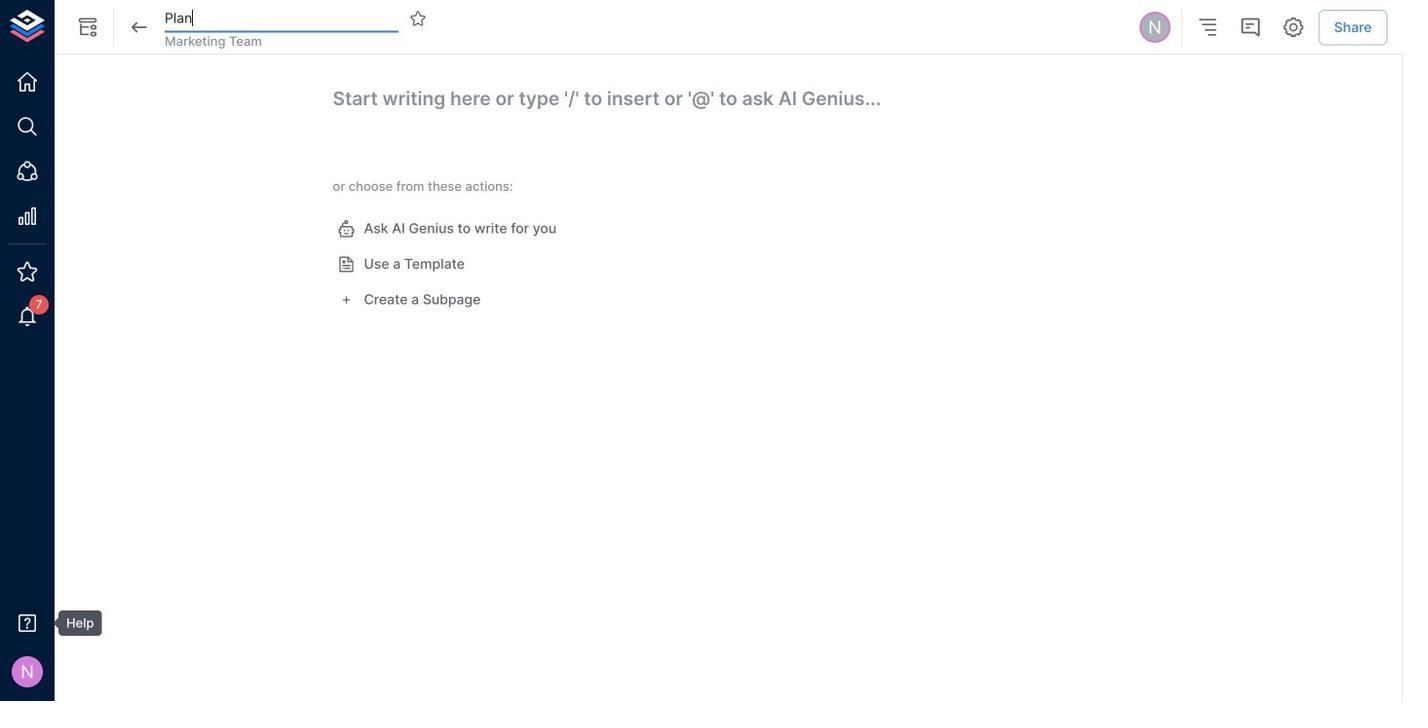 Task type: locate. For each thing, give the bounding box(es) containing it.
go back image
[[128, 16, 151, 39]]

None text field
[[165, 4, 399, 33]]

comments image
[[1239, 16, 1262, 39]]

table of contents image
[[1196, 16, 1219, 39]]

tooltip
[[45, 611, 102, 636]]



Task type: describe. For each thing, give the bounding box(es) containing it.
show wiki image
[[76, 16, 99, 39]]

favorite image
[[409, 10, 427, 27]]

settings image
[[1282, 16, 1305, 39]]



Task type: vqa. For each thing, say whether or not it's contained in the screenshot.
go back image
yes



